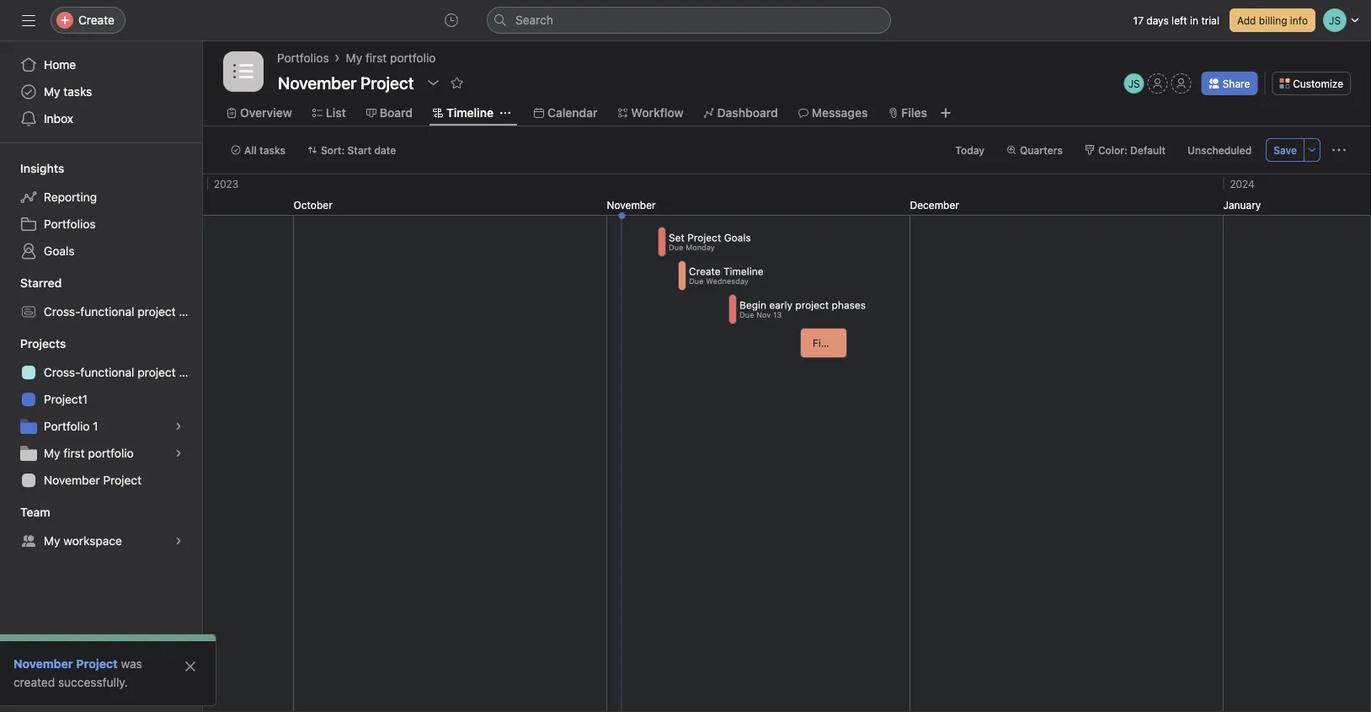 Task type: locate. For each thing, give the bounding box(es) containing it.
0 horizontal spatial create
[[78, 13, 115, 27]]

2 functional from the top
[[80, 365, 134, 379]]

my inside teams 'element'
[[44, 534, 60, 548]]

goals up starred
[[44, 244, 75, 258]]

0 vertical spatial my first portfolio link
[[346, 49, 436, 67]]

portfolios up "list" link
[[277, 51, 329, 65]]

create for create timeline due wednesday
[[690, 265, 721, 277]]

november project
[[44, 473, 142, 487], [13, 657, 118, 671]]

project right early
[[796, 299, 830, 311]]

portfolios link down reporting
[[10, 211, 192, 238]]

1 cross-functional project plan link from the top
[[10, 298, 202, 325]]

list image
[[233, 62, 254, 82]]

goals right "monday" at right top
[[725, 232, 752, 243]]

create for create
[[78, 13, 115, 27]]

create inside create dropdown button
[[78, 13, 115, 27]]

color: default button
[[1078, 138, 1174, 162]]

workspace
[[63, 534, 122, 548]]

0 horizontal spatial goals
[[44, 244, 75, 258]]

1 plan from the top
[[179, 305, 202, 319]]

cross-functional project plan link up project1
[[10, 359, 202, 386]]

1 horizontal spatial tasks
[[260, 144, 286, 156]]

1 vertical spatial plan
[[179, 365, 202, 379]]

created
[[13, 675, 55, 689]]

november
[[607, 199, 656, 211], [44, 473, 100, 487], [13, 657, 73, 671]]

my for my tasks link at top left
[[44, 85, 60, 99]]

functional inside starred element
[[80, 305, 134, 319]]

my workspace
[[44, 534, 122, 548]]

project inside begin early project phases due nov 13
[[796, 299, 830, 311]]

hide sidebar image
[[22, 13, 35, 27]]

cross-
[[44, 305, 80, 319], [44, 365, 80, 379]]

project
[[796, 299, 830, 311], [138, 305, 176, 319], [138, 365, 176, 379]]

november project link up teams 'element'
[[10, 467, 192, 494]]

1
[[93, 419, 98, 433]]

due inside begin early project phases due nov 13
[[740, 310, 755, 319]]

my for my first portfolio "link" within the projects "element"
[[44, 446, 60, 460]]

1 vertical spatial cross-functional project plan link
[[10, 359, 202, 386]]

my inside projects "element"
[[44, 446, 60, 460]]

tasks
[[63, 85, 92, 99], [260, 144, 286, 156]]

november project link up "invite"
[[13, 657, 118, 671]]

insights
[[20, 161, 64, 175]]

calendar
[[548, 106, 598, 120]]

project inside "element"
[[103, 473, 142, 487]]

portfolio down "portfolio 1" 'link'
[[88, 446, 134, 460]]

all tasks button
[[223, 138, 293, 162]]

functional up the project1 link
[[80, 365, 134, 379]]

create down "monday" at right top
[[690, 265, 721, 277]]

1 vertical spatial november project link
[[13, 657, 118, 671]]

my tasks link
[[10, 78, 192, 105]]

my first portfolio up show options icon at the top
[[346, 51, 436, 65]]

project1 link
[[10, 386, 192, 413]]

november project up teams 'element'
[[44, 473, 142, 487]]

0 vertical spatial create
[[78, 13, 115, 27]]

None text field
[[274, 67, 419, 98]]

1 vertical spatial create
[[690, 265, 721, 277]]

portfolios
[[277, 51, 329, 65], [44, 217, 96, 231]]

project right set
[[688, 232, 722, 243]]

due left wednesday
[[690, 277, 704, 285]]

first down portfolio 1
[[63, 446, 85, 460]]

portfolios down reporting
[[44, 217, 96, 231]]

0 vertical spatial cross-
[[44, 305, 80, 319]]

1 vertical spatial cross-
[[44, 365, 80, 379]]

color: default
[[1099, 144, 1166, 156]]

0 vertical spatial due
[[670, 243, 684, 252]]

board
[[380, 106, 413, 120]]

1 horizontal spatial timeline
[[724, 265, 764, 277]]

1 vertical spatial portfolios
[[44, 217, 96, 231]]

nov
[[757, 310, 772, 319]]

1 functional from the top
[[80, 305, 134, 319]]

cross-functional project plan up the project1 link
[[44, 365, 202, 379]]

in
[[1191, 14, 1199, 26]]

0 vertical spatial plan
[[179, 305, 202, 319]]

my first portfolio link up show options icon at the top
[[346, 49, 436, 67]]

see details, my workspace image
[[174, 536, 184, 546]]

dashboard link
[[704, 104, 778, 122]]

first up board link
[[366, 51, 387, 65]]

0 vertical spatial portfolios link
[[277, 49, 329, 67]]

0 vertical spatial tasks
[[63, 85, 92, 99]]

my tasks
[[44, 85, 92, 99]]

my down portfolio
[[44, 446, 60, 460]]

tasks inside global element
[[63, 85, 92, 99]]

1 vertical spatial november project
[[13, 657, 118, 671]]

1 vertical spatial tasks
[[260, 144, 286, 156]]

tab actions image
[[501, 108, 511, 118]]

0 horizontal spatial portfolio
[[88, 446, 134, 460]]

quarters button
[[999, 138, 1071, 162]]

tasks down home
[[63, 85, 92, 99]]

create up home link
[[78, 13, 115, 27]]

search button
[[487, 7, 892, 34]]

more options image
[[1308, 145, 1318, 155]]

january
[[1224, 199, 1262, 211]]

timeline
[[447, 106, 494, 120], [724, 265, 764, 277]]

0 vertical spatial timeline
[[447, 106, 494, 120]]

cross-functional project plan link
[[10, 298, 202, 325], [10, 359, 202, 386]]

due left nov
[[740, 310, 755, 319]]

show options image
[[427, 76, 441, 89]]

1 horizontal spatial portfolios link
[[277, 49, 329, 67]]

due left "monday" at right top
[[670, 243, 684, 252]]

1 vertical spatial my first portfolio
[[44, 446, 134, 460]]

cross-functional project plan link down 'goals' link
[[10, 298, 202, 325]]

2 plan from the top
[[179, 365, 202, 379]]

0 vertical spatial cross-functional project plan
[[44, 305, 202, 319]]

global element
[[0, 41, 202, 142]]

1 cross- from the top
[[44, 305, 80, 319]]

begin
[[740, 299, 767, 311]]

color:
[[1099, 144, 1128, 156]]

17 days left in trial
[[1134, 14, 1220, 26]]

my first portfolio link inside projects "element"
[[10, 440, 192, 467]]

1 vertical spatial first
[[63, 446, 85, 460]]

cross- up project1
[[44, 365, 80, 379]]

due inside set project goals due monday
[[670, 243, 684, 252]]

1 vertical spatial portfolios link
[[10, 211, 192, 238]]

cross-functional project plan inside starred element
[[44, 305, 202, 319]]

see details, my first portfolio image
[[174, 448, 184, 458]]

0 vertical spatial my first portfolio
[[346, 51, 436, 65]]

1 vertical spatial due
[[690, 277, 704, 285]]

search list box
[[487, 7, 892, 34]]

create timeline due wednesday
[[690, 265, 764, 285]]

0 vertical spatial first
[[366, 51, 387, 65]]

customize
[[1294, 78, 1344, 89]]

portfolios link up "list" link
[[277, 49, 329, 67]]

1 vertical spatial timeline
[[724, 265, 764, 277]]

0 vertical spatial goals
[[725, 232, 752, 243]]

sort: start date
[[321, 144, 396, 156]]

1 horizontal spatial first
[[366, 51, 387, 65]]

1 vertical spatial goals
[[44, 244, 75, 258]]

create inside create timeline due wednesday
[[690, 265, 721, 277]]

goals inside the insights "element"
[[44, 244, 75, 258]]

1 horizontal spatial portfolio
[[390, 51, 436, 65]]

my inside global element
[[44, 85, 60, 99]]

files
[[902, 106, 928, 120]]

1 vertical spatial my first portfolio link
[[10, 440, 192, 467]]

cross- down starred
[[44, 305, 80, 319]]

2 vertical spatial november
[[13, 657, 73, 671]]

team
[[20, 505, 50, 519]]

0 horizontal spatial due
[[670, 243, 684, 252]]

1 vertical spatial november
[[44, 473, 100, 487]]

cross-functional project plan down 'goals' link
[[44, 305, 202, 319]]

my up list
[[346, 51, 363, 65]]

1 horizontal spatial due
[[690, 277, 704, 285]]

monday
[[687, 243, 716, 252]]

project inside projects "element"
[[138, 365, 176, 379]]

projects button
[[0, 335, 66, 352]]

create
[[78, 13, 115, 27], [690, 265, 721, 277]]

reporting link
[[10, 184, 192, 211]]

dashboard
[[718, 106, 778, 120]]

project up teams 'element'
[[103, 473, 142, 487]]

add billing info
[[1238, 14, 1309, 26]]

1 vertical spatial project
[[103, 473, 142, 487]]

0 horizontal spatial portfolios link
[[10, 211, 192, 238]]

insights element
[[0, 153, 202, 268]]

projects element
[[0, 329, 202, 497]]

share button
[[1202, 72, 1258, 95]]

portfolio
[[44, 419, 90, 433]]

1 cross-functional project plan from the top
[[44, 305, 202, 319]]

0 horizontal spatial timeline
[[447, 106, 494, 120]]

0 horizontal spatial tasks
[[63, 85, 92, 99]]

cross-functional project plan inside projects "element"
[[44, 365, 202, 379]]

0 vertical spatial portfolios
[[277, 51, 329, 65]]

0 vertical spatial november project
[[44, 473, 142, 487]]

2 cross- from the top
[[44, 365, 80, 379]]

0 vertical spatial cross-functional project plan link
[[10, 298, 202, 325]]

0 horizontal spatial my first portfolio link
[[10, 440, 192, 467]]

timeline up the begin
[[724, 265, 764, 277]]

1 horizontal spatial goals
[[725, 232, 752, 243]]

inbox link
[[10, 105, 192, 132]]

1 horizontal spatial create
[[690, 265, 721, 277]]

invite
[[47, 683, 78, 697]]

0 horizontal spatial my first portfolio
[[44, 446, 134, 460]]

functional
[[80, 305, 134, 319], [80, 365, 134, 379]]

cross-functional project plan
[[44, 305, 202, 319], [44, 365, 202, 379]]

tasks right all
[[260, 144, 286, 156]]

0 horizontal spatial first
[[63, 446, 85, 460]]

functional down 'goals' link
[[80, 305, 134, 319]]

my down team
[[44, 534, 60, 548]]

add to starred image
[[451, 76, 464, 89]]

project up successfully. on the bottom of the page
[[76, 657, 118, 671]]

project up see details, portfolio 1 image
[[138, 365, 176, 379]]

functional inside projects "element"
[[80, 365, 134, 379]]

1 vertical spatial portfolio
[[88, 446, 134, 460]]

starred
[[20, 276, 62, 290]]

timeline down 'add to starred' image
[[447, 106, 494, 120]]

save button
[[1267, 138, 1305, 162]]

portfolio up show options icon at the top
[[390, 51, 436, 65]]

0 vertical spatial functional
[[80, 305, 134, 319]]

tasks for my tasks
[[63, 85, 92, 99]]

1 horizontal spatial portfolios
[[277, 51, 329, 65]]

my first portfolio link down 1
[[10, 440, 192, 467]]

project down 'goals' link
[[138, 305, 176, 319]]

tasks inside dropdown button
[[260, 144, 286, 156]]

my first portfolio
[[346, 51, 436, 65], [44, 446, 134, 460]]

overview link
[[227, 104, 292, 122]]

2 horizontal spatial due
[[740, 310, 755, 319]]

1 vertical spatial cross-functional project plan
[[44, 365, 202, 379]]

js
[[1129, 78, 1141, 89]]

my up inbox
[[44, 85, 60, 99]]

list link
[[313, 104, 346, 122]]

project1
[[44, 392, 88, 406]]

0 vertical spatial project
[[688, 232, 722, 243]]

cross-functional project plan link inside starred element
[[10, 298, 202, 325]]

my first portfolio down 1
[[44, 446, 134, 460]]

0 vertical spatial portfolio
[[390, 51, 436, 65]]

2 cross-functional project plan from the top
[[44, 365, 202, 379]]

november project up "invite"
[[13, 657, 118, 671]]

invite button
[[16, 675, 89, 705]]

2 vertical spatial due
[[740, 310, 755, 319]]

december
[[911, 199, 960, 211]]

timeline link
[[433, 104, 494, 122]]

0 horizontal spatial portfolios
[[44, 217, 96, 231]]

overview
[[240, 106, 292, 120]]

1 vertical spatial functional
[[80, 365, 134, 379]]

cross- inside starred element
[[44, 305, 80, 319]]



Task type: vqa. For each thing, say whether or not it's contained in the screenshot.
the Add inside add billing info button
no



Task type: describe. For each thing, give the bounding box(es) containing it.
portfolio 1 link
[[10, 413, 192, 440]]

functional for first cross-functional project plan link from the bottom of the page
[[80, 365, 134, 379]]

all tasks
[[244, 144, 286, 156]]

insights button
[[0, 160, 64, 177]]

team button
[[0, 504, 50, 521]]

add
[[1238, 14, 1257, 26]]

home link
[[10, 51, 192, 78]]

my for my workspace link
[[44, 534, 60, 548]]

create button
[[51, 7, 126, 34]]

close image
[[184, 660, 197, 673]]

home
[[44, 58, 76, 72]]

all
[[244, 144, 257, 156]]

november project inside projects "element"
[[44, 473, 142, 487]]

1 horizontal spatial my first portfolio link
[[346, 49, 436, 67]]

trial
[[1202, 14, 1220, 26]]

unscheduled button
[[1181, 138, 1260, 162]]

october
[[294, 199, 333, 211]]

project inside set project goals due monday
[[688, 232, 722, 243]]

2 vertical spatial project
[[76, 657, 118, 671]]

list
[[326, 106, 346, 120]]

2023
[[214, 178, 239, 190]]

search
[[516, 13, 554, 27]]

today button
[[948, 138, 993, 162]]

wednesday
[[707, 277, 750, 285]]

projects
[[20, 337, 66, 351]]

goals link
[[10, 238, 192, 265]]

add billing info button
[[1230, 8, 1316, 32]]

project inside starred element
[[138, 305, 176, 319]]

goals inside set project goals due monday
[[725, 232, 752, 243]]

timeline inside create timeline due wednesday
[[724, 265, 764, 277]]

left
[[1172, 14, 1188, 26]]

begin early project phases due nov 13
[[740, 299, 867, 319]]

plan inside projects "element"
[[179, 365, 202, 379]]

early
[[770, 299, 793, 311]]

0 vertical spatial november project link
[[10, 467, 192, 494]]

my first portfolio inside "link"
[[44, 446, 134, 460]]

workflow link
[[618, 104, 684, 122]]

sort: start date button
[[300, 138, 404, 162]]

sort:
[[321, 144, 345, 156]]

days
[[1147, 14, 1169, 26]]

was created successfully.
[[13, 657, 142, 689]]

cross- inside projects "element"
[[44, 365, 80, 379]]

portfolio 1
[[44, 419, 98, 433]]

13
[[774, 310, 783, 319]]

plan inside starred element
[[179, 305, 202, 319]]

starred button
[[0, 275, 62, 292]]

see details, portfolio 1 image
[[174, 421, 184, 431]]

november inside projects "element"
[[44, 473, 100, 487]]

0 vertical spatial november
[[607, 199, 656, 211]]

quarters
[[1021, 144, 1063, 156]]

default
[[1131, 144, 1166, 156]]

info
[[1291, 14, 1309, 26]]

was
[[121, 657, 142, 671]]

workflow
[[632, 106, 684, 120]]

due inside create timeline due wednesday
[[690, 277, 704, 285]]

add tab image
[[940, 106, 953, 120]]

history image
[[445, 13, 458, 27]]

functional for cross-functional project plan link inside the starred element
[[80, 305, 134, 319]]

17
[[1134, 14, 1144, 26]]

1 horizontal spatial my first portfolio
[[346, 51, 436, 65]]

js button
[[1125, 73, 1145, 94]]

portfolios inside the insights "element"
[[44, 217, 96, 231]]

unscheduled
[[1188, 144, 1252, 156]]

messages
[[812, 106, 868, 120]]

more actions image
[[1333, 143, 1347, 157]]

first inside projects "element"
[[63, 446, 85, 460]]

set
[[670, 232, 685, 243]]

starred element
[[0, 268, 202, 329]]

today
[[956, 144, 985, 156]]

customize button
[[1273, 72, 1352, 95]]

billing
[[1260, 14, 1288, 26]]

date
[[375, 144, 396, 156]]

board link
[[366, 104, 413, 122]]

portfolio inside projects "element"
[[88, 446, 134, 460]]

2 cross-functional project plan link from the top
[[10, 359, 202, 386]]

save
[[1274, 144, 1298, 156]]

tasks for all tasks
[[260, 144, 286, 156]]

2024
[[1231, 178, 1255, 190]]

set project goals due monday
[[670, 232, 752, 252]]

start
[[348, 144, 372, 156]]

inbox
[[44, 112, 73, 126]]

teams element
[[0, 497, 202, 558]]

messages link
[[799, 104, 868, 122]]

calendar link
[[534, 104, 598, 122]]

phases
[[833, 299, 867, 311]]

share
[[1223, 78, 1251, 89]]

reporting
[[44, 190, 97, 204]]

successfully.
[[58, 675, 128, 689]]

files link
[[889, 104, 928, 122]]



